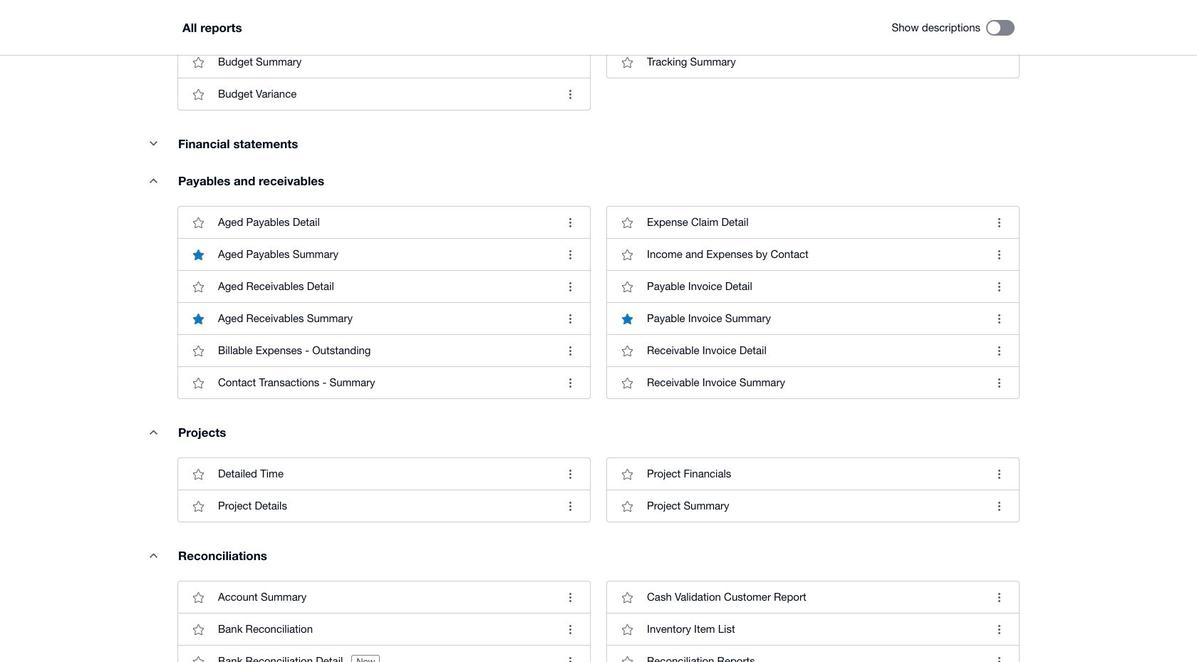 Task type: locate. For each thing, give the bounding box(es) containing it.
1 expand report group image from the top
[[139, 418, 168, 446]]

remove favorite image
[[184, 305, 212, 333], [613, 305, 642, 333]]

expand report group image
[[139, 418, 168, 446], [139, 541, 168, 570]]

1 vertical spatial expand report group image
[[139, 541, 168, 570]]

3 more options image from the top
[[556, 273, 585, 301]]

1 horizontal spatial remove favorite image
[[613, 305, 642, 333]]

0 vertical spatial expand report group image
[[139, 418, 168, 446]]

remove favorite image
[[184, 240, 212, 269]]

favorite image
[[184, 48, 212, 76], [613, 48, 642, 76], [613, 208, 642, 237], [613, 273, 642, 301], [184, 337, 212, 365], [184, 369, 212, 397], [184, 460, 212, 489], [184, 492, 212, 521], [184, 583, 212, 612], [184, 648, 212, 662], [613, 648, 642, 662]]

more options image
[[556, 208, 585, 237], [556, 305, 585, 333], [556, 337, 585, 365], [556, 369, 585, 397], [556, 460, 585, 489], [556, 492, 585, 521], [556, 615, 585, 644], [985, 615, 1014, 644], [556, 648, 585, 662], [985, 648, 1014, 662]]

favorite image
[[184, 80, 212, 109], [184, 208, 212, 237], [613, 240, 642, 269], [184, 273, 212, 301], [613, 337, 642, 365], [613, 369, 642, 397], [613, 460, 642, 489], [613, 492, 642, 521], [613, 583, 642, 612], [184, 615, 212, 644], [613, 615, 642, 644]]

0 horizontal spatial remove favorite image
[[184, 305, 212, 333]]

more options image
[[556, 80, 585, 109], [556, 240, 585, 269], [556, 273, 585, 301], [556, 583, 585, 612]]



Task type: vqa. For each thing, say whether or not it's contained in the screenshot.
1st Expand report group image
yes



Task type: describe. For each thing, give the bounding box(es) containing it.
1 more options image from the top
[[556, 80, 585, 109]]

collapse report group image
[[139, 129, 168, 158]]

2 remove favorite image from the left
[[613, 305, 642, 333]]

4 more options image from the top
[[556, 583, 585, 612]]

1 remove favorite image from the left
[[184, 305, 212, 333]]

expand report group image
[[139, 166, 168, 195]]

2 more options image from the top
[[556, 240, 585, 269]]

2 expand report group image from the top
[[139, 541, 168, 570]]



